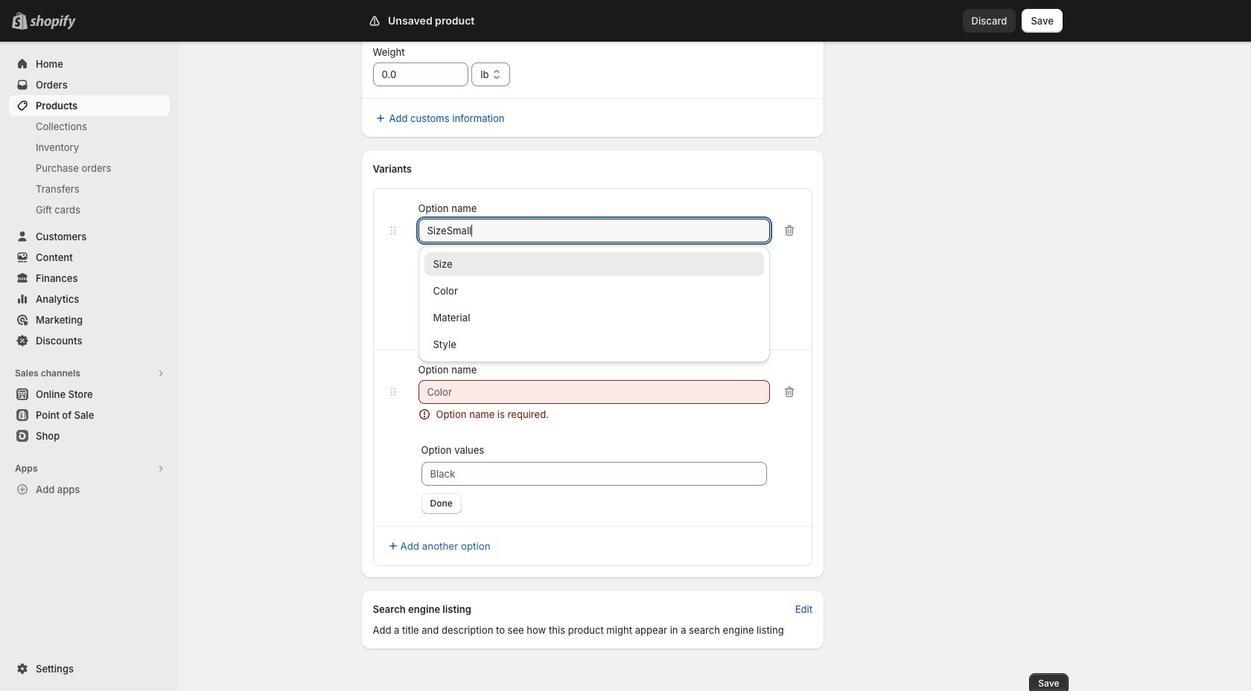 Task type: vqa. For each thing, say whether or not it's contained in the screenshot.
Black "text box"
yes



Task type: locate. For each thing, give the bounding box(es) containing it.
0.0 text field
[[373, 63, 469, 86]]

Size text field
[[418, 219, 770, 243]]

shopify image
[[33, 15, 79, 30]]

list box
[[418, 252, 770, 357]]

size option
[[418, 252, 770, 276]]

Color text field
[[418, 381, 770, 404]]



Task type: describe. For each thing, give the bounding box(es) containing it.
Black text field
[[421, 463, 767, 486]]



